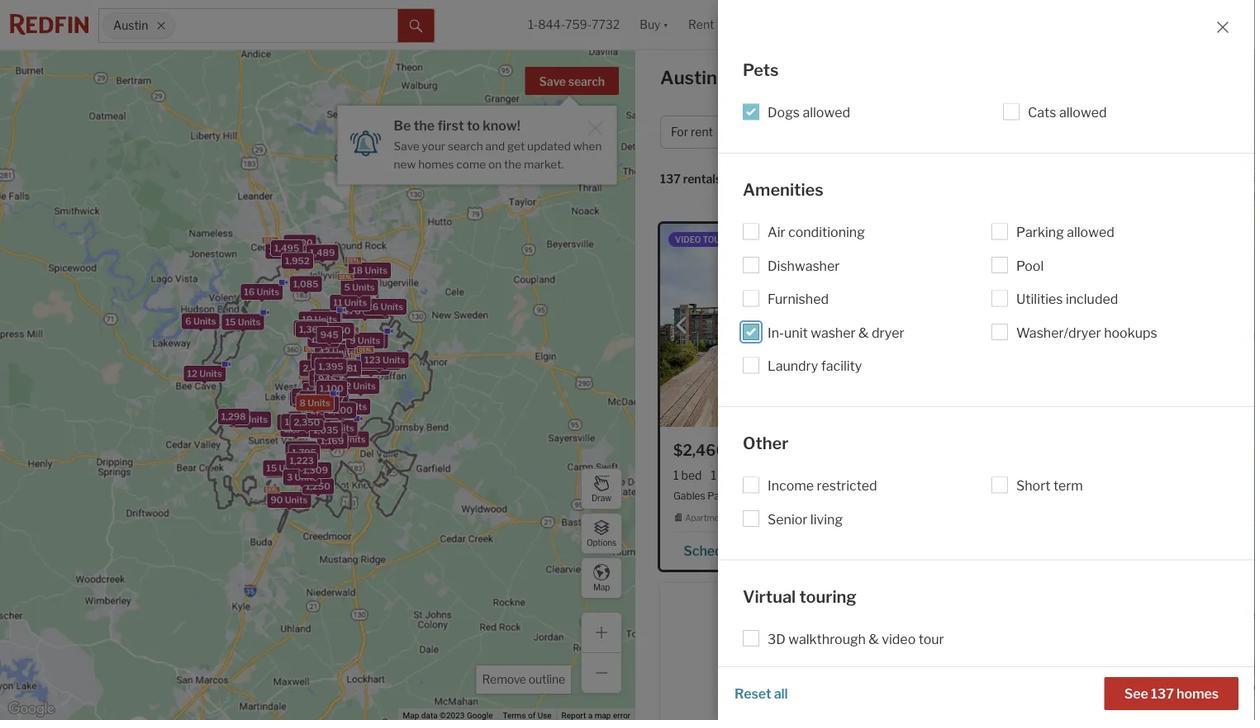 Task type: describe. For each thing, give the bounding box(es) containing it.
1 horizontal spatial 21
[[350, 336, 360, 346]]

2 video from the left
[[1032, 235, 1058, 245]]

0 horizontal spatial 15 units
[[225, 317, 261, 328]]

rent
[[691, 125, 713, 139]]

sq for 907
[[805, 469, 818, 483]]

4,400
[[303, 398, 330, 409]]

1,309
[[303, 465, 328, 476]]

26
[[367, 302, 379, 312]]

1 horizontal spatial 12 units
[[307, 372, 342, 383]]

1 vertical spatial 16 units
[[321, 349, 356, 360]]

1,298
[[221, 412, 246, 422]]

0 vertical spatial 1,800
[[287, 238, 313, 249]]

market.
[[524, 157, 564, 171]]

2 vertical spatial 15
[[267, 463, 277, 474]]

photo of 800 w 38th st, austin, tx 78705 image
[[952, 583, 1229, 721]]

homes inside save your search and get updated when new homes come on the market.
[[418, 157, 454, 171]]

1,035
[[313, 425, 339, 436]]

air conditioning
[[768, 225, 865, 241]]

0 horizontal spatial 15
[[225, 317, 236, 328]]

austin rentals
[[661, 67, 788, 89]]

2 horizontal spatial 15
[[321, 364, 332, 374]]

0-1 beds
[[966, 469, 1012, 483]]

and
[[486, 139, 505, 153]]

1 vertical spatial 2,100
[[328, 406, 353, 416]]

1,000
[[319, 384, 344, 395]]

save search button
[[525, 67, 619, 95]]

muraida
[[806, 490, 844, 502]]

options
[[587, 538, 617, 548]]

0 horizontal spatial 14
[[301, 403, 312, 414]]

1 vertical spatial 945
[[318, 374, 337, 385]]

111
[[755, 490, 769, 502]]

1 bath for 0-1 beds
[[1021, 469, 1054, 483]]

bath for 656-907 sq ft
[[719, 469, 744, 483]]

a
[[744, 543, 752, 559]]

bath for 623-849 sq ft
[[1029, 469, 1054, 483]]

78703
[[919, 490, 951, 502]]

2 | from the left
[[1030, 490, 1033, 502]]

1,085
[[293, 279, 319, 290]]

1 horizontal spatial 15 units
[[267, 463, 302, 474]]

dishwasher
[[768, 258, 840, 274]]

43
[[318, 347, 330, 358]]

be the first to know! dialog
[[338, 96, 617, 185]]

2 horizontal spatial 15 units
[[321, 364, 356, 374]]

2,300
[[281, 418, 307, 428]]

1,425
[[311, 334, 336, 345]]

0 vertical spatial 14 units
[[362, 357, 397, 368]]

1,368
[[299, 325, 324, 335]]

austin for austin rentals
[[661, 67, 718, 89]]

air
[[768, 225, 786, 241]]

schedule
[[684, 543, 742, 559]]

43 units
[[318, 347, 355, 358]]

laundry
[[768, 359, 819, 375]]

1 vertical spatial 16
[[321, 349, 332, 360]]

0 vertical spatial &
[[1023, 235, 1030, 245]]

furnished
[[768, 292, 829, 308]]

rentals
[[721, 67, 788, 89]]

other
[[743, 434, 789, 454]]

0 vertical spatial 1,250
[[326, 326, 351, 336]]

29 units
[[330, 344, 366, 355]]

0 horizontal spatial 5
[[307, 400, 313, 410]]

0 vertical spatial 27 units
[[269, 246, 305, 257]]

0 vertical spatial 6
[[185, 316, 192, 327]]

176 units
[[345, 306, 386, 317]]

beds
[[986, 469, 1012, 483]]

washer/dryer hookups
[[1017, 325, 1158, 341]]

updated
[[528, 139, 571, 153]]

1 horizontal spatial 6 units
[[314, 412, 344, 423]]

see
[[1125, 686, 1149, 702]]

1,489
[[310, 248, 335, 258]]

137 rentals
[[661, 172, 722, 186]]

2 vertical spatial &
[[869, 632, 879, 648]]

when
[[574, 139, 602, 153]]

google image
[[4, 699, 59, 721]]

0 vertical spatial 1,795
[[297, 323, 322, 334]]

come
[[457, 157, 486, 171]]

0 horizontal spatial 27
[[269, 246, 280, 257]]

unit
[[785, 325, 808, 341]]

allowed for parking allowed
[[1067, 225, 1115, 241]]

income
[[768, 479, 814, 495]]

austin for austin
[[113, 18, 148, 33]]

see 137 homes button
[[1105, 678, 1239, 711]]

on
[[489, 157, 502, 171]]

1,595
[[289, 445, 314, 455]]

gables
[[674, 490, 706, 502]]

0 vertical spatial 945
[[320, 330, 339, 341]]

in-unit washer & dryer
[[768, 325, 905, 341]]

map button
[[581, 558, 623, 599]]

90 units
[[271, 495, 308, 506]]

1 horizontal spatial 1,800
[[315, 356, 340, 367]]

2 1 from the left
[[711, 469, 717, 483]]

touring
[[800, 587, 857, 608]]

the inside save your search and get updated when new homes come on the market.
[[504, 157, 522, 171]]

2,597
[[320, 394, 345, 405]]

be
[[394, 117, 411, 134]]

submit search image
[[410, 20, 423, 33]]

3,000
[[310, 406, 338, 417]]

1 vertical spatial 21
[[331, 435, 341, 445]]

walkthrough
[[789, 632, 866, 648]]

remove outline
[[482, 673, 565, 687]]

video tour
[[675, 235, 726, 245]]

13 units
[[233, 414, 268, 425]]

1 | from the left
[[750, 490, 753, 502]]

recommended
[[772, 172, 855, 186]]

allowed for cats allowed
[[1060, 105, 1107, 121]]

1 vertical spatial &
[[859, 325, 869, 341]]

ft for 656-907 sq ft
[[820, 469, 829, 483]]

1,381
[[335, 363, 358, 374]]

0 horizontal spatial 137
[[661, 172, 681, 186]]

28
[[318, 423, 330, 434]]

1,952
[[285, 256, 310, 267]]

previous button image
[[674, 318, 690, 334]]

save for save search
[[539, 75, 566, 89]]

9
[[350, 336, 356, 346]]

sort
[[742, 172, 766, 186]]

photo of 214 barton springs rd, austin, tx 78704 image
[[952, 224, 1229, 427]]

1 vertical spatial 1,795
[[292, 448, 317, 458]]

849
[[1089, 469, 1112, 483]]

1 horizontal spatial 6
[[314, 412, 320, 423]]

31
[[268, 465, 279, 476]]

hookups
[[1105, 325, 1158, 341]]

0 vertical spatial 16
[[244, 287, 255, 297]]

apartment
[[685, 514, 728, 524]]

1 vertical spatial 27
[[311, 354, 322, 365]]

13
[[233, 414, 243, 425]]

short term
[[1017, 479, 1084, 495]]

recommended button
[[769, 171, 869, 187]]

623-849 sq ft
[[1063, 469, 1139, 483]]

:
[[766, 172, 769, 186]]

0 horizontal spatial 12
[[187, 369, 198, 380]]

search inside save your search and get updated when new homes come on the market.
[[448, 139, 483, 153]]

19 units
[[302, 315, 337, 325]]

know!
[[483, 117, 521, 134]]

1 austin, from the left
[[870, 490, 902, 502]]

1,495
[[275, 243, 300, 254]]

3,500
[[311, 404, 338, 415]]

2,995
[[303, 394, 329, 405]]

map region
[[0, 0, 750, 721]]

map
[[594, 583, 610, 593]]

gables park tower
[[674, 490, 760, 502]]

2 vertical spatial 16
[[311, 409, 321, 419]]



Task type: locate. For each thing, give the bounding box(es) containing it.
ft for 623-849 sq ft
[[1130, 469, 1139, 483]]

austin left remove austin icon
[[113, 18, 148, 33]]

bath up park
[[719, 469, 744, 483]]

1 video from the left
[[675, 235, 701, 245]]

search
[[569, 75, 605, 89], [448, 139, 483, 153]]

1 1 bath from the left
[[711, 469, 744, 483]]

for
[[671, 125, 689, 139]]

1 horizontal spatial the
[[504, 157, 522, 171]]

0 horizontal spatial 5 units
[[307, 400, 338, 410]]

allowed right dogs on the top of the page
[[803, 105, 851, 121]]

16 units
[[244, 287, 280, 297], [321, 349, 356, 360], [311, 409, 346, 419]]

14 up 1,459
[[301, 403, 312, 414]]

21 right '29'
[[350, 336, 360, 346]]

1 vertical spatial save
[[394, 139, 420, 153]]

1 right beds
[[1021, 469, 1027, 483]]

1 horizontal spatial |
[[1030, 490, 1033, 502]]

0 horizontal spatial 12 units
[[187, 369, 222, 380]]

1 horizontal spatial homes
[[1177, 686, 1219, 702]]

27
[[269, 246, 280, 257], [311, 354, 322, 365]]

1 up gables park tower
[[711, 469, 717, 483]]

the right on on the top left of page
[[504, 157, 522, 171]]

1 bath up the 214
[[1021, 469, 1054, 483]]

0 vertical spatial 3d
[[1010, 235, 1022, 245]]

1 horizontal spatial 15
[[267, 463, 277, 474]]

97
[[326, 361, 338, 372]]

2 bath from the left
[[1029, 469, 1054, 483]]

0 horizontal spatial 14 units
[[301, 403, 337, 414]]

1 vertical spatial austin
[[661, 67, 718, 89]]

0 horizontal spatial austin,
[[870, 490, 902, 502]]

laundry facility
[[768, 359, 863, 375]]

parking allowed
[[1017, 225, 1115, 241]]

remove outline button
[[477, 666, 571, 694]]

2,100 right the 19
[[313, 312, 339, 323]]

sq for 849
[[1115, 469, 1128, 483]]

0 horizontal spatial |
[[750, 490, 753, 502]]

3d
[[1010, 235, 1022, 245], [768, 632, 786, 648]]

0 horizontal spatial 3d
[[768, 632, 786, 648]]

1 horizontal spatial 14 units
[[362, 357, 397, 368]]

0 vertical spatial 6 units
[[185, 316, 216, 327]]

1 vertical spatial 6 units
[[314, 412, 344, 423]]

2 austin, from the left
[[1143, 490, 1175, 502]]

0 horizontal spatial save
[[394, 139, 420, 153]]

search down 759-
[[569, 75, 605, 89]]

123
[[365, 355, 381, 366]]

barton
[[1054, 490, 1086, 502]]

3d for 3d walkthrough & video tour
[[768, 632, 786, 648]]

amenities
[[743, 180, 824, 200]]

save inside save your search and get updated when new homes come on the market.
[[394, 139, 420, 153]]

allowed for dogs allowed
[[803, 105, 851, 121]]

137
[[661, 172, 681, 186], [1152, 686, 1175, 702]]

1 vertical spatial 1,250
[[329, 362, 354, 373]]

outline
[[529, 673, 565, 687]]

bath
[[719, 469, 744, 483], [1029, 469, 1054, 483]]

tx left 78703
[[904, 490, 917, 502]]

0 vertical spatial 16 units
[[244, 287, 280, 297]]

None search field
[[175, 9, 398, 42]]

schedule a tour
[[684, 543, 781, 559]]

1 left bed
[[674, 469, 679, 483]]

1,459
[[291, 415, 316, 426]]

0 horizontal spatial austin
[[113, 18, 148, 33]]

1 vertical spatial tour
[[919, 632, 945, 648]]

1,795 up the 1,425
[[297, 323, 322, 334]]

1 tx from the left
[[904, 490, 917, 502]]

0 horizontal spatial ft
[[820, 469, 829, 483]]

27 left 97
[[311, 354, 322, 365]]

0 vertical spatial 5 units
[[344, 282, 375, 293]]

1,200
[[313, 373, 338, 384]]

1,100
[[320, 384, 344, 394]]

0 vertical spatial 21 units
[[350, 336, 385, 346]]

sq right 849
[[1115, 469, 1128, 483]]

1 horizontal spatial 27
[[311, 354, 322, 365]]

tour down rentals
[[703, 235, 726, 245]]

945
[[320, 330, 339, 341], [318, 374, 337, 385]]

get
[[508, 139, 525, 153]]

1 horizontal spatial austin
[[661, 67, 718, 89]]

137 left rentals
[[661, 172, 681, 186]]

for rent button
[[661, 116, 745, 149]]

0 horizontal spatial 6
[[185, 316, 192, 327]]

1 vertical spatial 5 units
[[307, 400, 338, 410]]

save up the new
[[394, 139, 420, 153]]

video up pool
[[1032, 235, 1058, 245]]

21 units down 28 units
[[331, 435, 366, 445]]

176
[[345, 306, 361, 317]]

1 horizontal spatial 12
[[307, 372, 317, 383]]

& left dryer
[[859, 325, 869, 341]]

14 down "9 units"
[[362, 357, 373, 368]]

2 tour from the left
[[1059, 235, 1083, 245]]

save your search and get updated when new homes come on the market.
[[394, 139, 602, 171]]

bath up the 214
[[1029, 469, 1054, 483]]

4 1 from the left
[[1021, 469, 1027, 483]]

dogs
[[768, 105, 800, 121]]

5 units
[[344, 282, 375, 293], [307, 400, 338, 410]]

5 up 11 units
[[344, 282, 350, 293]]

restricted
[[817, 479, 878, 495]]

video down 137 rentals
[[675, 235, 701, 245]]

tx left 78704
[[1177, 490, 1190, 502]]

1 vertical spatial 6
[[314, 412, 320, 423]]

photo of 111 sandra muraida way, austin, tx 78703 image
[[661, 224, 937, 427]]

pool
[[1017, 258, 1044, 274]]

137 inside button
[[1152, 686, 1175, 702]]

the
[[966, 490, 984, 502]]

3
[[294, 393, 300, 404], [301, 397, 307, 408], [303, 399, 308, 410], [309, 406, 315, 416], [287, 473, 293, 483]]

allowed
[[803, 105, 851, 121], [1060, 105, 1107, 121], [1067, 225, 1115, 241]]

your
[[422, 139, 446, 153]]

0 horizontal spatial tour
[[703, 235, 726, 245]]

0 vertical spatial save
[[539, 75, 566, 89]]

save for save your search and get updated when new homes come on the market.
[[394, 139, 420, 153]]

0 horizontal spatial bath
[[719, 469, 744, 483]]

1 horizontal spatial video
[[1032, 235, 1058, 245]]

1 sq from the left
[[805, 469, 818, 483]]

2 tx from the left
[[1177, 490, 1190, 502]]

1 1 from the left
[[674, 469, 679, 483]]

1 horizontal spatial search
[[569, 75, 605, 89]]

search inside button
[[569, 75, 605, 89]]

0 horizontal spatial homes
[[418, 157, 454, 171]]

0 vertical spatial 27
[[269, 246, 280, 257]]

ft up muraida
[[820, 469, 829, 483]]

homes inside button
[[1177, 686, 1219, 702]]

0 horizontal spatial 27 units
[[269, 246, 305, 257]]

1,300
[[285, 417, 310, 428]]

1 vertical spatial 15
[[321, 364, 332, 374]]

11
[[334, 297, 343, 308]]

28 units
[[318, 423, 354, 434]]

| left 111
[[750, 490, 753, 502]]

0 horizontal spatial tour
[[754, 543, 781, 559]]

1 horizontal spatial ft
[[1130, 469, 1139, 483]]

0 horizontal spatial video
[[675, 235, 701, 245]]

save search
[[539, 75, 605, 89]]

34 units
[[316, 381, 353, 392]]

tx
[[904, 490, 917, 502], [1177, 490, 1190, 502]]

ft up rd,
[[1130, 469, 1139, 483]]

austin, right rd,
[[1143, 490, 1175, 502]]

0 horizontal spatial 1,800
[[287, 238, 313, 249]]

1 vertical spatial 21 units
[[331, 435, 366, 445]]

sq right 907
[[805, 469, 818, 483]]

21 units up 123
[[350, 336, 385, 346]]

0 horizontal spatial tx
[[904, 490, 917, 502]]

1 horizontal spatial tour
[[919, 632, 945, 648]]

1 horizontal spatial 137
[[1152, 686, 1175, 702]]

1 vertical spatial 3d
[[768, 632, 786, 648]]

the right be
[[414, 117, 435, 134]]

tour up utilities included
[[1059, 235, 1083, 245]]

2,100 down 2,597
[[328, 406, 353, 416]]

tour inside button
[[754, 543, 781, 559]]

5
[[344, 282, 350, 293], [307, 400, 313, 410]]

0 horizontal spatial 1 bath
[[711, 469, 744, 483]]

759-
[[565, 18, 592, 32]]

2 sq from the left
[[1115, 469, 1128, 483]]

1 vertical spatial 27 units
[[311, 354, 347, 365]]

1 horizontal spatial sq
[[1115, 469, 1128, 483]]

2 vertical spatial 1,250
[[306, 481, 331, 492]]

1 vertical spatial search
[[448, 139, 483, 153]]

3d & video tour
[[1010, 235, 1083, 245]]

1 bath up park
[[711, 469, 744, 483]]

3d down the 'virtual'
[[768, 632, 786, 648]]

0 vertical spatial 15 units
[[225, 317, 261, 328]]

save down 844- in the top left of the page
[[539, 75, 566, 89]]

2 ft from the left
[[1130, 469, 1139, 483]]

1 vertical spatial the
[[504, 157, 522, 171]]

0 horizontal spatial 21
[[331, 435, 341, 445]]

27 left 1,952
[[269, 246, 280, 257]]

catherine
[[986, 490, 1031, 502]]

0 horizontal spatial the
[[414, 117, 435, 134]]

virtual
[[743, 587, 796, 608]]

1 horizontal spatial 1 bath
[[1021, 469, 1054, 483]]

1,223
[[290, 456, 314, 467]]

income restricted
[[768, 479, 878, 495]]

video
[[882, 632, 916, 648]]

21 down 28 units
[[331, 435, 341, 445]]

2,800
[[303, 398, 330, 409]]

0 vertical spatial tour
[[754, 543, 781, 559]]

1,033
[[290, 451, 315, 461]]

1-844-759-7732
[[529, 18, 620, 32]]

park
[[708, 490, 730, 502]]

97 units
[[326, 361, 362, 372]]

1 tour from the left
[[703, 235, 726, 245]]

senior
[[768, 512, 808, 528]]

& up pool
[[1023, 235, 1030, 245]]

austin up 'for rent'
[[661, 67, 718, 89]]

allowed right "parking"
[[1067, 225, 1115, 241]]

save inside button
[[539, 75, 566, 89]]

washer/dryer
[[1017, 325, 1102, 341]]

1,350
[[313, 376, 338, 386]]

facility
[[821, 359, 863, 375]]

907
[[780, 469, 803, 483]]

0 vertical spatial austin
[[113, 18, 148, 33]]

0 horizontal spatial search
[[448, 139, 483, 153]]

29
[[330, 344, 342, 355]]

utilities
[[1017, 292, 1064, 308]]

2 vertical spatial 16 units
[[311, 409, 346, 419]]

allowed right cats
[[1060, 105, 1107, 121]]

1 left beds
[[978, 469, 983, 483]]

11 units
[[334, 297, 367, 308]]

units
[[282, 246, 305, 257], [365, 265, 388, 276], [352, 282, 375, 293], [257, 287, 280, 297], [344, 297, 367, 308], [381, 302, 404, 312], [363, 306, 386, 317], [315, 315, 337, 325], [193, 316, 216, 327], [238, 317, 261, 328], [358, 336, 381, 346], [362, 336, 385, 346], [344, 344, 366, 355], [332, 347, 355, 358], [334, 349, 356, 360], [324, 354, 347, 365], [383, 355, 406, 366], [375, 357, 397, 368], [339, 361, 362, 372], [364, 362, 387, 373], [334, 364, 356, 374], [199, 369, 222, 380], [319, 372, 342, 383], [330, 381, 353, 392], [353, 381, 376, 392], [326, 382, 349, 392], [303, 391, 326, 402], [301, 393, 324, 404], [304, 394, 327, 405], [304, 395, 327, 406], [306, 396, 329, 407], [309, 397, 332, 408], [309, 398, 331, 408], [308, 398, 331, 409], [311, 399, 334, 410], [310, 399, 333, 410], [312, 400, 335, 410], [315, 400, 338, 410], [321, 400, 344, 411], [344, 402, 367, 413], [321, 403, 343, 414], [314, 403, 337, 414], [317, 406, 339, 416], [317, 406, 340, 416], [316, 406, 339, 417], [323, 409, 346, 419], [322, 412, 344, 423], [245, 414, 268, 425], [332, 423, 354, 434], [343, 435, 366, 445], [279, 463, 302, 474], [281, 465, 304, 476], [295, 473, 318, 483], [285, 495, 308, 506]]

schedule a tour button
[[674, 537, 797, 562]]

austin, right "way," in the bottom of the page
[[870, 490, 902, 502]]

1,274
[[284, 424, 308, 435]]

2,089
[[309, 399, 335, 410]]

living
[[811, 512, 843, 528]]

reset
[[735, 686, 772, 702]]

1 horizontal spatial save
[[539, 75, 566, 89]]

9 units
[[350, 336, 381, 346]]

term
[[1054, 479, 1084, 495]]

3d for 3d & video tour
[[1010, 235, 1022, 245]]

0 vertical spatial 137
[[661, 172, 681, 186]]

2 1 bath from the left
[[1021, 469, 1054, 483]]

new
[[394, 157, 416, 171]]

/mo
[[738, 441, 766, 460]]

draw button
[[581, 469, 623, 510]]

1 ft from the left
[[820, 469, 829, 483]]

tour right video
[[919, 632, 945, 648]]

30 units
[[306, 403, 343, 414]]

remove austin image
[[156, 21, 166, 31]]

1 bath for 1 bed
[[711, 469, 744, 483]]

tour right a
[[754, 543, 781, 559]]

included
[[1066, 292, 1119, 308]]

1 horizontal spatial 27 units
[[311, 354, 347, 365]]

3 1 from the left
[[978, 469, 983, 483]]

0 vertical spatial 21
[[350, 336, 360, 346]]

3d up pool
[[1010, 235, 1022, 245]]

137 right 'see'
[[1152, 686, 1175, 702]]

1 vertical spatial 1,800
[[315, 356, 340, 367]]

0 horizontal spatial 6 units
[[185, 316, 216, 327]]

to
[[467, 117, 480, 134]]

5 right 8
[[307, 400, 313, 410]]

| left the 214
[[1030, 490, 1033, 502]]

1 vertical spatial 15 units
[[321, 364, 356, 374]]

search up come
[[448, 139, 483, 153]]

1 horizontal spatial 5
[[344, 282, 350, 293]]

1,795 up 1,309
[[292, 448, 317, 458]]

video
[[675, 235, 701, 245], [1032, 235, 1058, 245]]

1 vertical spatial 14 units
[[301, 403, 337, 414]]

1 bath from the left
[[719, 469, 744, 483]]

1 horizontal spatial 14
[[362, 357, 373, 368]]

homes right 'see'
[[1177, 686, 1219, 702]]

| 111 sandra muraida way, austin, tx 78703
[[750, 490, 951, 502]]

0 vertical spatial 2,100
[[313, 312, 339, 323]]

& left video
[[869, 632, 879, 648]]

1 horizontal spatial austin,
[[1143, 490, 1175, 502]]

1 horizontal spatial tx
[[1177, 490, 1190, 502]]

homes down your
[[418, 157, 454, 171]]



Task type: vqa. For each thing, say whether or not it's contained in the screenshot.
left "|"
yes



